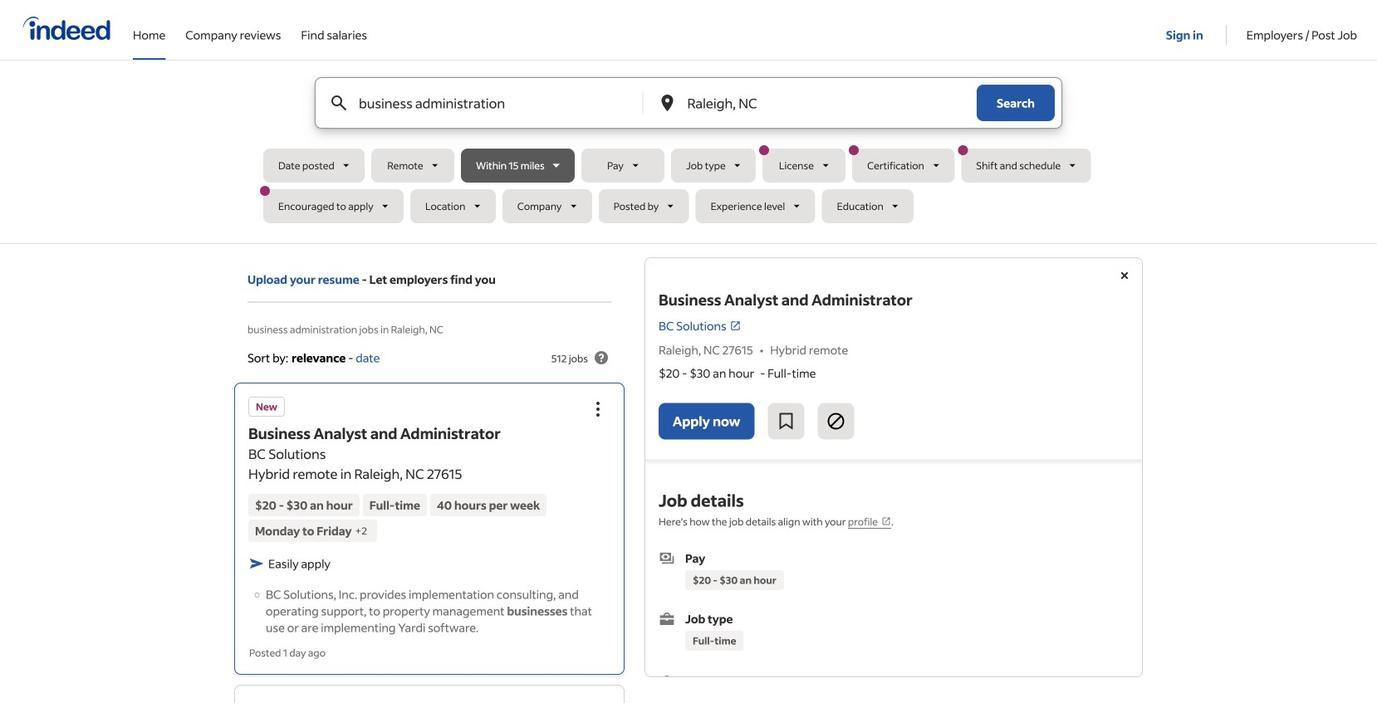 Task type: vqa. For each thing, say whether or not it's contained in the screenshot.
BC Solutions (opens in a new tab) icon
yes



Task type: locate. For each thing, give the bounding box(es) containing it.
Edit location text field
[[684, 78, 944, 128]]

bc solutions (opens in a new tab) image
[[730, 320, 742, 332]]

search: Job title, keywords, or company text field
[[356, 78, 615, 128]]

None search field
[[260, 77, 1114, 230]]



Task type: describe. For each thing, give the bounding box(es) containing it.
help icon image
[[591, 348, 611, 368]]

not interested image
[[826, 412, 846, 431]]

job actions for business analyst and administrator is collapsed image
[[588, 399, 608, 419]]

close job details image
[[1115, 266, 1135, 286]]

job preferences (opens in a new window) image
[[881, 517, 891, 527]]

save this job image
[[776, 412, 796, 431]]



